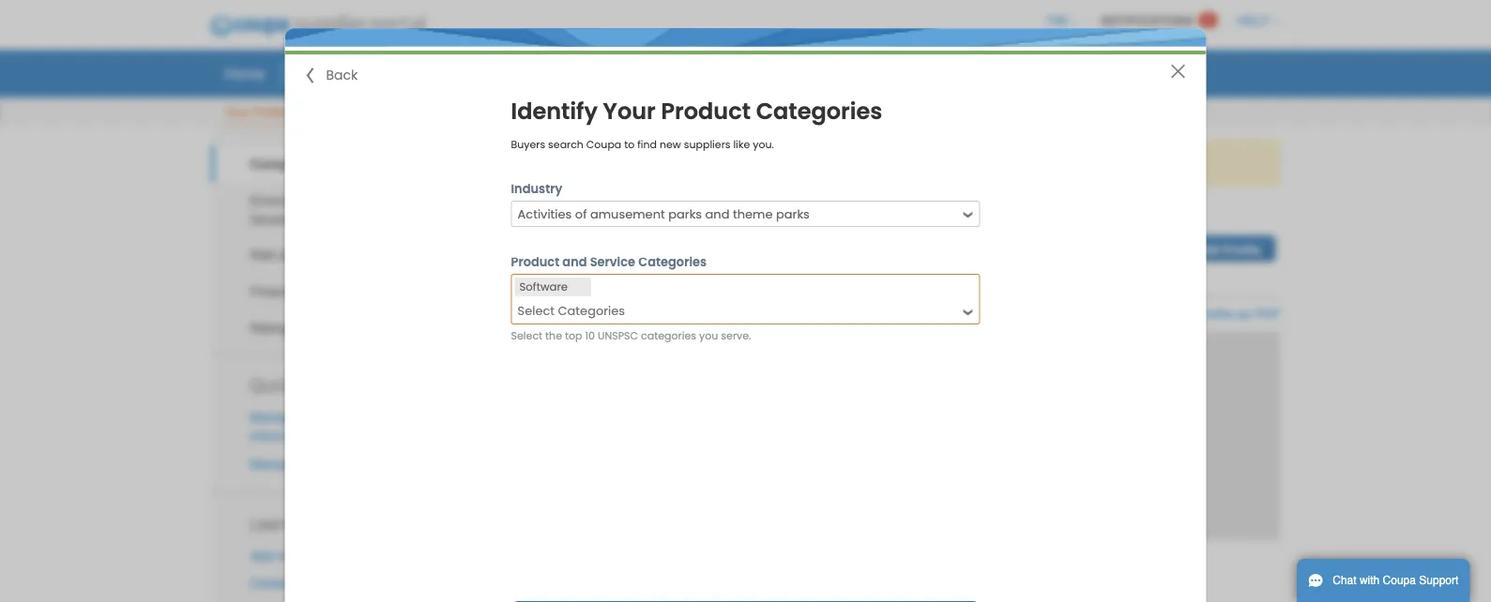 Task type: describe. For each thing, give the bounding box(es) containing it.
profile for edit profile
[[1224, 242, 1261, 257]]

0 horizontal spatial profile
[[382, 576, 417, 591]]

copy
[[983, 307, 1014, 322]]

1 vertical spatial product
[[511, 253, 560, 270]]

profile down "coupa supplier portal" image
[[293, 63, 335, 83]]

risk & compliance
[[250, 248, 361, 263]]

that
[[878, 156, 900, 171]]

Industry text field
[[513, 202, 956, 226]]

categories for identify your product categories
[[756, 96, 883, 127]]

buyers
[[835, 156, 874, 171]]

tim burton enterprises
[[580, 228, 848, 258]]

category.
[[1069, 156, 1122, 171]]

complete your profile to get discovered by coupa buyers that are looking for items in your category. alert
[[485, 139, 1281, 187]]

you.
[[753, 137, 774, 152]]

profile for your profile
[[253, 105, 287, 119]]

back
[[326, 66, 358, 84]]

profile inside "alert"
[[632, 156, 668, 171]]

categories for product and service categories
[[638, 253, 707, 270]]

company profile link
[[211, 146, 457, 182]]

performance
[[306, 284, 382, 299]]

manage for manage payment information
[[250, 410, 298, 425]]

environmental, social, governance & diversity link
[[211, 182, 457, 237]]

references
[[311, 321, 378, 336]]

background image
[[485, 331, 1281, 541]]

governance
[[250, 212, 322, 227]]

chat with coupa support
[[1333, 575, 1459, 588]]

software option
[[515, 278, 573, 297]]

2 your from the left
[[1039, 156, 1065, 171]]

entities
[[333, 457, 374, 472]]

risk & compliance link
[[211, 237, 457, 274]]

manage legal entities link
[[250, 457, 374, 472]]

edit profile link
[[1182, 235, 1276, 262]]

buyers
[[511, 137, 546, 152]]

payment
[[301, 410, 352, 425]]

find
[[638, 137, 657, 152]]

select
[[511, 329, 543, 343]]

in
[[1026, 156, 1036, 171]]

profile for download profile as pdf
[[1196, 307, 1233, 322]]

categories
[[641, 329, 697, 343]]

0 vertical spatial product
[[661, 96, 751, 127]]

download
[[1134, 307, 1193, 322]]

information
[[250, 429, 315, 444]]

service/time
[[437, 63, 522, 83]]

create a discoverable profile
[[250, 576, 417, 591]]

discovered
[[708, 156, 771, 171]]

complete your profile to get discovered by coupa buyers that are looking for items in your category.
[[543, 156, 1122, 171]]

identify your product categories
[[511, 96, 883, 127]]

learning
[[250, 512, 314, 535]]

environmental, social, governance & diversity
[[250, 193, 388, 227]]

asn link
[[585, 59, 637, 87]]

select the top 10 unspsc categories you serve.
[[511, 329, 751, 343]]

progress
[[1021, 214, 1074, 229]]

add more customers link
[[250, 549, 371, 564]]

buyers search coupa to find new suppliers like you.
[[511, 137, 774, 152]]

enterprises
[[715, 228, 848, 258]]

new
[[660, 137, 681, 152]]

setup
[[1161, 63, 1199, 83]]

risk
[[250, 248, 276, 263]]

& for references
[[298, 321, 307, 336]]

& inside environmental, social, governance & diversity
[[325, 212, 334, 227]]

identify your product categories dialog
[[285, 28, 1207, 603]]

manage payment information
[[250, 410, 352, 444]]

pdf
[[1255, 307, 1281, 322]]

links
[[296, 374, 334, 396]]

discoverable
[[304, 576, 378, 591]]

profile for company profile
[[314, 157, 355, 172]]

to for find
[[624, 137, 635, 152]]

quick links
[[250, 374, 334, 396]]

customers
[[311, 549, 371, 564]]

identify
[[511, 96, 598, 127]]

add more customers
[[250, 549, 371, 564]]

financial performance
[[250, 284, 382, 299]]

looking
[[926, 156, 968, 171]]

asn
[[597, 63, 625, 83]]

company
[[250, 157, 310, 172]]

add
[[250, 549, 274, 564]]

service
[[590, 253, 636, 270]]

copy profile url
[[983, 307, 1083, 322]]

with
[[1360, 575, 1380, 588]]

more
[[277, 549, 307, 564]]



Task type: vqa. For each thing, say whether or not it's contained in the screenshot.
the account
no



Task type: locate. For each thing, give the bounding box(es) containing it.
profile up social,
[[314, 157, 355, 172]]

product up software
[[511, 253, 560, 270]]

progress bar
[[285, 51, 1207, 54]]

home
[[225, 63, 265, 83]]

complete
[[543, 156, 599, 171]]

coupa for buyers
[[587, 137, 622, 152]]

service/time sheets
[[437, 63, 569, 83]]

categories right 'service'
[[638, 253, 707, 270]]

profile down the home link
[[253, 105, 287, 119]]

1 horizontal spatial categories
[[756, 96, 883, 127]]

0 vertical spatial &
[[325, 212, 334, 227]]

product up suppliers
[[661, 96, 751, 127]]

profile left progress
[[979, 214, 1017, 229]]

1 vertical spatial categories
[[638, 253, 707, 270]]

to inside identify your product categories dialog
[[624, 137, 635, 152]]

edit
[[1197, 242, 1220, 257]]

and
[[563, 253, 587, 270]]

as
[[1237, 307, 1251, 322]]

coupa for chat
[[1383, 575, 1417, 588]]

legal
[[301, 457, 329, 472]]

your right the in in the right of the page
[[1039, 156, 1065, 171]]

& left 'diversity' at the left top of the page
[[325, 212, 334, 227]]

profile inside button
[[1018, 307, 1053, 322]]

1 your from the left
[[603, 156, 628, 171]]

2 vertical spatial profile
[[382, 576, 417, 591]]

0 vertical spatial to
[[624, 137, 635, 152]]

0 horizontal spatial to
[[624, 137, 635, 152]]

edit profile
[[1197, 242, 1261, 257]]

profile progress
[[979, 214, 1074, 229]]

to left the find
[[624, 137, 635, 152]]

diversity
[[338, 212, 388, 227]]

profile inside 'link'
[[253, 105, 287, 119]]

profile right discoverable
[[382, 576, 417, 591]]

coupa right with
[[1383, 575, 1417, 588]]

sheets
[[525, 63, 569, 83]]

chat with coupa support button
[[1297, 559, 1470, 603]]

setup link
[[1149, 59, 1211, 87]]

your profile link
[[224, 101, 288, 125]]

url
[[1057, 307, 1083, 322]]

1 horizontal spatial your
[[1039, 156, 1065, 171]]

your inside identify your product categories dialog
[[603, 96, 656, 127]]

company profile
[[250, 157, 355, 172]]

1 horizontal spatial profile
[[632, 156, 668, 171]]

items
[[991, 156, 1022, 171]]

product and service categories
[[511, 253, 707, 270]]

coupa supplier portal image
[[197, 3, 439, 50]]

top
[[565, 329, 583, 343]]

0 vertical spatial categories
[[756, 96, 883, 127]]

0 horizontal spatial categories
[[638, 253, 707, 270]]

for
[[972, 156, 987, 171]]

to for get
[[671, 156, 682, 171]]

1 vertical spatial &
[[279, 248, 288, 263]]

0 horizontal spatial product
[[511, 253, 560, 270]]

home link
[[213, 59, 277, 87]]

1 horizontal spatial &
[[298, 321, 307, 336]]

to left get
[[671, 156, 682, 171]]

tim burton enterprises banner
[[479, 206, 1301, 603]]

quick
[[250, 374, 292, 396]]

your up the buyers search coupa to find new suppliers like you.
[[603, 96, 656, 127]]

burton
[[630, 228, 708, 258]]

2 manage from the top
[[250, 457, 298, 472]]

like
[[734, 137, 750, 152]]

search
[[548, 137, 584, 152]]

coupa inside complete your profile to get discovered by coupa buyers that are looking for items in your category. "alert"
[[793, 156, 831, 171]]

0 horizontal spatial coupa
[[587, 137, 622, 152]]

profile down the find
[[632, 156, 668, 171]]

1 manage from the top
[[250, 410, 298, 425]]

& right the ratings
[[298, 321, 307, 336]]

compliance
[[292, 248, 361, 263]]

categories up complete your profile to get discovered by coupa buyers that are looking for items in your category.
[[756, 96, 883, 127]]

1 vertical spatial coupa
[[793, 156, 831, 171]]

center
[[319, 512, 368, 535]]

ratings & references
[[250, 321, 378, 336]]

your down the buyers search coupa to find new suppliers like you.
[[603, 156, 628, 171]]

manage inside manage payment information
[[250, 410, 298, 425]]

2 horizontal spatial &
[[325, 212, 334, 227]]

your down the home link
[[225, 105, 249, 119]]

tim burton enterprises image
[[485, 206, 560, 283]]

service/time sheets link
[[425, 59, 581, 87]]

1 vertical spatial manage
[[250, 457, 298, 472]]

ratings & references link
[[211, 310, 457, 346]]

0 vertical spatial manage
[[250, 410, 298, 425]]

Product and Service Categories text field
[[513, 299, 956, 323]]

software
[[520, 279, 568, 295]]

create a discoverable profile link
[[250, 576, 417, 591]]

1 horizontal spatial coupa
[[793, 156, 831, 171]]

coupa
[[587, 137, 622, 152], [793, 156, 831, 171], [1383, 575, 1417, 588]]

serve.
[[721, 329, 751, 343]]

to inside "alert"
[[671, 156, 682, 171]]

0 horizontal spatial your
[[225, 105, 249, 119]]

1 vertical spatial profile
[[1018, 307, 1053, 322]]

financial performance link
[[211, 274, 457, 310]]

unspsc
[[598, 329, 638, 343]]

ratings
[[250, 321, 295, 336]]

orders link
[[351, 59, 421, 87]]

2 vertical spatial coupa
[[1383, 575, 1417, 588]]

1 horizontal spatial product
[[661, 96, 751, 127]]

your profile
[[225, 105, 287, 119]]

your inside your profile 'link'
[[225, 105, 249, 119]]

back button
[[307, 66, 358, 85]]

0 vertical spatial coupa
[[587, 137, 622, 152]]

chat
[[1333, 575, 1357, 588]]

profile
[[632, 156, 668, 171], [1018, 307, 1053, 322], [382, 576, 417, 591]]

profile right edit
[[1224, 242, 1261, 257]]

to
[[624, 137, 635, 152], [671, 156, 682, 171]]

copy profile url button
[[983, 305, 1083, 324]]

2 horizontal spatial profile
[[1018, 307, 1053, 322]]

coupa inside identify your product categories dialog
[[587, 137, 622, 152]]

are
[[904, 156, 923, 171]]

suppliers
[[684, 137, 731, 152]]

create
[[250, 576, 290, 591]]

manage legal entities
[[250, 457, 374, 472]]

1 horizontal spatial to
[[671, 156, 682, 171]]

& right risk
[[279, 248, 288, 263]]

manage down information
[[250, 457, 298, 472]]

you
[[699, 329, 718, 343]]

a
[[293, 576, 301, 591]]

profile left url
[[1018, 307, 1053, 322]]

orders
[[364, 63, 409, 83]]

coupa right by
[[793, 156, 831, 171]]

profile left the as at the right bottom of page
[[1196, 307, 1233, 322]]

coupa up complete
[[587, 137, 622, 152]]

0 vertical spatial profile
[[632, 156, 668, 171]]

environmental,
[[250, 193, 338, 208]]

categories
[[756, 96, 883, 127], [638, 253, 707, 270]]

manage up information
[[250, 410, 298, 425]]

financial
[[250, 284, 303, 299]]

0 horizontal spatial &
[[279, 248, 288, 263]]

your
[[603, 96, 656, 127], [225, 105, 249, 119]]

1 vertical spatial to
[[671, 156, 682, 171]]

manage
[[250, 410, 298, 425], [250, 457, 298, 472]]

1 horizontal spatial your
[[603, 96, 656, 127]]

& for compliance
[[279, 248, 288, 263]]

download profile as pdf button
[[1134, 305, 1281, 324]]

coupa inside the chat with coupa support 'button'
[[1383, 575, 1417, 588]]

by
[[775, 156, 789, 171]]

get
[[686, 156, 704, 171]]

0 horizontal spatial your
[[603, 156, 628, 171]]

profile inside button
[[1196, 307, 1233, 322]]

2 vertical spatial &
[[298, 321, 307, 336]]

social,
[[341, 193, 381, 208]]

2 horizontal spatial coupa
[[1383, 575, 1417, 588]]

tim
[[580, 228, 623, 258]]

manage for manage legal entities
[[250, 457, 298, 472]]

close image
[[1171, 64, 1186, 79]]



